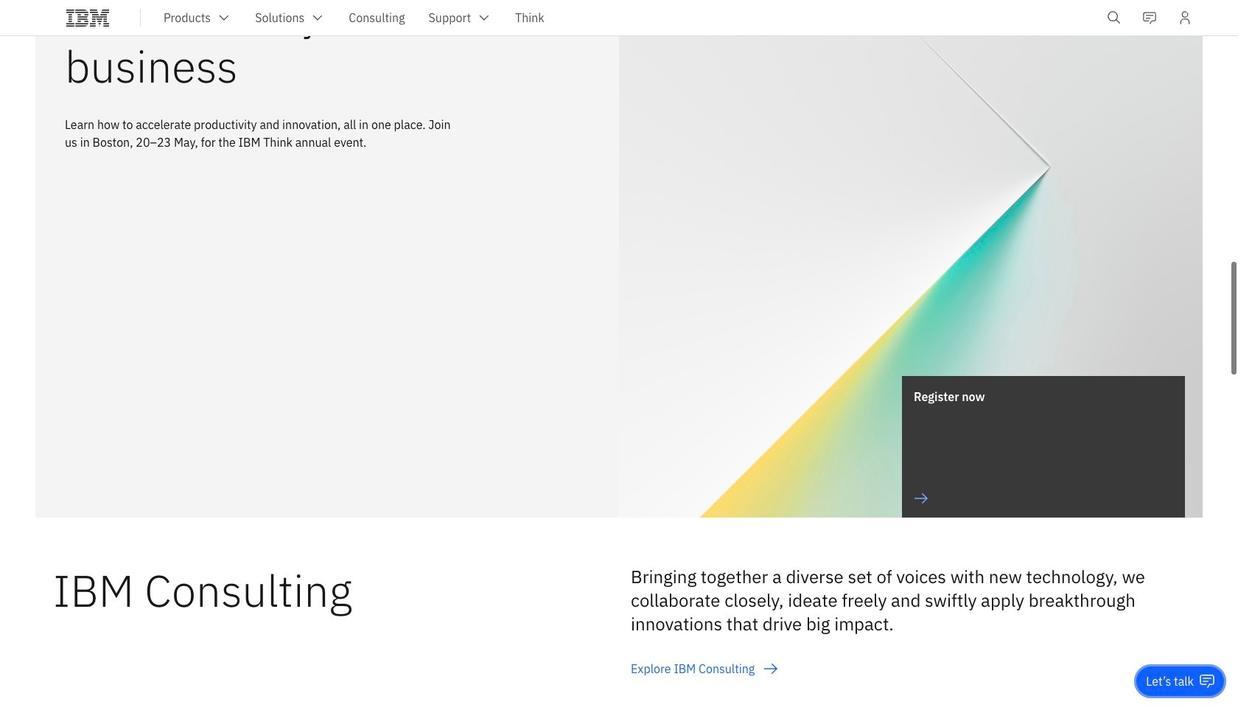 Task type: locate. For each thing, give the bounding box(es) containing it.
let's talk element
[[1147, 673, 1195, 690]]



